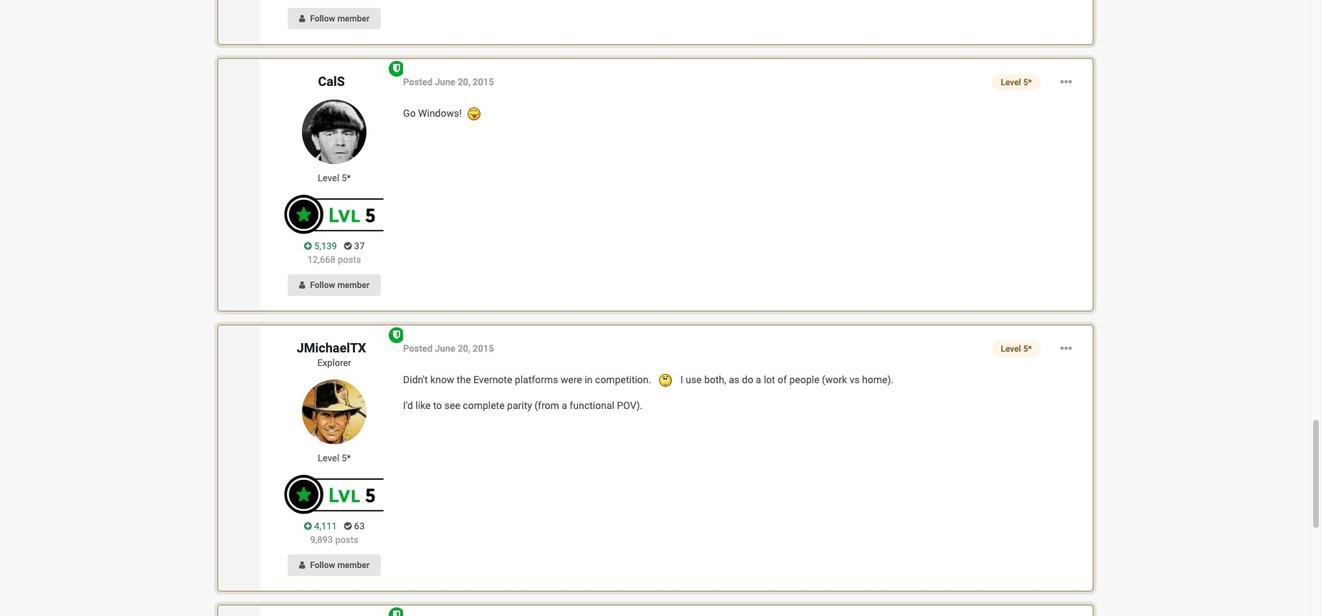 Task type: vqa. For each thing, say whether or not it's contained in the screenshot.
:P icon
yes



Task type: locate. For each thing, give the bounding box(es) containing it.
:p image
[[467, 107, 481, 122]]

member
[[337, 14, 369, 24], [337, 280, 369, 290], [337, 561, 369, 571]]

0 vertical spatial june
[[435, 77, 455, 88]]

a
[[756, 374, 761, 386], [562, 400, 567, 412]]

a right (from
[[562, 400, 567, 412]]

2 cals is a moderator image from the top
[[387, 607, 406, 617]]

0 vertical spatial posts
[[338, 255, 361, 265]]

20, up the
[[458, 343, 470, 354]]

level 5* down the jmichaeltx "image"
[[318, 453, 351, 464]]

follow member for 1st "user" image from the top of the page
[[310, 14, 369, 24]]

1 vertical spatial posted
[[403, 343, 433, 354]]

1 posted from the top
[[403, 77, 433, 88]]

jmichaeltx
[[297, 340, 366, 356]]

2 2015 from the top
[[473, 343, 494, 354]]

in
[[585, 374, 593, 386]]

follow member link down 9,893 posts
[[288, 555, 381, 577]]

2015 up evernote
[[473, 343, 494, 354]]

user image
[[299, 14, 305, 23], [299, 281, 305, 290], [299, 561, 305, 570]]

member down 12,668 posts at the left of the page
[[337, 280, 369, 290]]

0 vertical spatial follow
[[310, 14, 335, 24]]

:huh: image
[[659, 374, 673, 388]]

1 cals is a moderator image from the top
[[387, 60, 406, 78]]

follow up cals at the top of the page
[[310, 14, 335, 24]]

2 vertical spatial follow member link
[[288, 555, 381, 577]]

cals is a moderator image
[[387, 60, 406, 78], [387, 607, 406, 617]]

1 2015 from the top
[[473, 77, 494, 88]]

a right the do
[[756, 374, 761, 386]]

posted june 20, 2015 up windows!
[[403, 77, 494, 88]]

3 follow member from the top
[[310, 561, 369, 571]]

posted
[[403, 77, 433, 88], [403, 343, 433, 354]]

0 vertical spatial member
[[337, 14, 369, 24]]

2015
[[473, 77, 494, 88], [473, 343, 494, 354]]

1 vertical spatial 20,
[[458, 343, 470, 354]]

posted up didn't
[[403, 343, 433, 354]]

go
[[403, 108, 416, 119]]

i'd like to see complete parity (from a functional pov).
[[403, 400, 643, 412]]

pov).
[[617, 400, 643, 412]]

of
[[778, 374, 787, 386]]

20, up :p image
[[458, 77, 470, 88]]

1 vertical spatial 2015
[[473, 343, 494, 354]]

follow for 1st "user" image from the top of the page
[[310, 14, 335, 24]]

cals image
[[302, 100, 367, 164]]

5* left more options... icon
[[1023, 78, 1032, 88]]

member down 9,893 posts
[[337, 561, 369, 571]]

1 vertical spatial follow
[[310, 280, 335, 290]]

posted june 20, 2015
[[403, 77, 494, 88], [403, 343, 494, 354]]

2 posted from the top
[[403, 343, 433, 354]]

5,139 link
[[304, 239, 337, 253]]

0 vertical spatial 20,
[[458, 77, 470, 88]]

2 20, from the top
[[458, 343, 470, 354]]

0 vertical spatial posted
[[403, 77, 433, 88]]

june
[[435, 77, 455, 88], [435, 343, 455, 354]]

follow member link up cals at the top of the page
[[288, 8, 381, 29]]

0 vertical spatial a
[[756, 374, 761, 386]]

12,668 posts
[[308, 255, 361, 265]]

follow member
[[310, 14, 369, 24], [310, 280, 369, 290], [310, 561, 369, 571]]

posted up 'go'
[[403, 77, 433, 88]]

follow for third "user" image
[[310, 561, 335, 571]]

posted june 20, 2015 up know
[[403, 343, 494, 354]]

2 vertical spatial member
[[337, 561, 369, 571]]

2 vertical spatial follow member
[[310, 561, 369, 571]]

follow member link down 12,668 posts at the left of the page
[[288, 274, 381, 296]]

1 vertical spatial june
[[435, 343, 455, 354]]

0 vertical spatial follow member link
[[288, 8, 381, 29]]

level
[[1001, 78, 1021, 88], [318, 173, 339, 184], [1001, 344, 1021, 354], [318, 453, 339, 464]]

level 5* left more options... icon
[[1001, 78, 1032, 88]]

1 vertical spatial follow member link
[[288, 274, 381, 296]]

competition.
[[595, 374, 651, 386]]

1 horizontal spatial a
[[756, 374, 761, 386]]

1 vertical spatial cals is a moderator image
[[387, 607, 406, 617]]

follow member link
[[288, 8, 381, 29], [288, 274, 381, 296], [288, 555, 381, 577]]

posts down check circle icon
[[338, 255, 361, 265]]

member for first follow member link from the bottom of the page
[[337, 561, 369, 571]]

2 vertical spatial user image
[[299, 561, 305, 570]]

1 vertical spatial follow member
[[310, 280, 369, 290]]

posts for 12,668 posts
[[338, 255, 361, 265]]

0 vertical spatial posted june 20, 2015
[[403, 77, 494, 88]]

follow down 12,668
[[310, 280, 335, 290]]

9,893 posts
[[310, 535, 358, 546]]

follow
[[310, 14, 335, 24], [310, 280, 335, 290], [310, 561, 335, 571]]

home).
[[862, 374, 894, 386]]

level 5* left more options... image
[[1001, 344, 1032, 354]]

vs
[[850, 374, 860, 386]]

posts down check circle image on the left of page
[[335, 535, 358, 546]]

1 vertical spatial user image
[[299, 281, 305, 290]]

63 link
[[344, 521, 365, 532]]

3 follow from the top
[[310, 561, 335, 571]]

0 horizontal spatial a
[[562, 400, 567, 412]]

0 vertical spatial follow member
[[310, 14, 369, 24]]

(work
[[822, 374, 847, 386]]

1 vertical spatial member
[[337, 280, 369, 290]]

follow for 2nd "user" image from the bottom of the page
[[310, 280, 335, 290]]

go windows!
[[403, 108, 467, 119]]

posts
[[338, 255, 361, 265], [335, 535, 358, 546]]

level 5*
[[1001, 78, 1032, 88], [318, 173, 351, 184], [1001, 344, 1032, 354], [318, 453, 351, 464]]

2015 for jmichaeltx
[[473, 343, 494, 354]]

june up know
[[435, 343, 455, 354]]

1 posted june 20, 2015 from the top
[[403, 77, 494, 88]]

jmichaeltx link
[[297, 340, 366, 356]]

1 vertical spatial a
[[562, 400, 567, 412]]

1 follow member link from the top
[[288, 8, 381, 29]]

1 follow from the top
[[310, 14, 335, 24]]

2015 up :p image
[[473, 77, 494, 88]]

follow member for 2nd "user" image from the bottom of the page
[[310, 280, 369, 290]]

didn't
[[403, 374, 428, 386]]

9,893
[[310, 535, 333, 546]]

0 vertical spatial user image
[[299, 14, 305, 23]]

use
[[686, 374, 702, 386]]

5* down cals "image"
[[342, 173, 351, 184]]

0 vertical spatial cals is a moderator image
[[387, 60, 406, 78]]

more options... image
[[1061, 341, 1072, 358]]

2 june from the top
[[435, 343, 455, 354]]

follow member down 9,893 posts
[[310, 561, 369, 571]]

1 20, from the top
[[458, 77, 470, 88]]

posted for jmichaeltx
[[403, 343, 433, 354]]

2 follow from the top
[[310, 280, 335, 290]]

member up cals at the top of the page
[[337, 14, 369, 24]]

people
[[789, 374, 820, 386]]

3 user image from the top
[[299, 561, 305, 570]]

1 member from the top
[[337, 14, 369, 24]]

do
[[742, 374, 753, 386]]

2 member from the top
[[337, 280, 369, 290]]

june up windows!
[[435, 77, 455, 88]]

1 june from the top
[[435, 77, 455, 88]]

posted for cals
[[403, 77, 433, 88]]

1 vertical spatial posted june 20, 2015
[[403, 343, 494, 354]]

2 vertical spatial follow
[[310, 561, 335, 571]]

1 vertical spatial posts
[[335, 535, 358, 546]]

plus circle image
[[304, 241, 312, 251]]

follow down "9,893"
[[310, 561, 335, 571]]

follow member down 12,668 posts at the left of the page
[[310, 280, 369, 290]]

2 follow member from the top
[[310, 280, 369, 290]]

1 follow member from the top
[[310, 14, 369, 24]]

1 user image from the top
[[299, 14, 305, 23]]

follow member up cals at the top of the page
[[310, 14, 369, 24]]

2 posted june 20, 2015 from the top
[[403, 343, 494, 354]]

20,
[[458, 77, 470, 88], [458, 343, 470, 354]]

37
[[352, 241, 365, 252]]

5*
[[1023, 78, 1032, 88], [342, 173, 351, 184], [1023, 344, 1032, 354], [342, 453, 351, 464]]

3 member from the top
[[337, 561, 369, 571]]

0 vertical spatial 2015
[[473, 77, 494, 88]]



Task type: describe. For each thing, give the bounding box(es) containing it.
both,
[[704, 374, 726, 386]]

as
[[729, 374, 740, 386]]

jmichaeltx image
[[302, 380, 367, 445]]

explorer
[[317, 358, 351, 368]]

june for jmichaeltx
[[435, 343, 455, 354]]

posts for 9,893 posts
[[335, 535, 358, 546]]

functional
[[570, 400, 614, 412]]

see
[[445, 400, 460, 412]]

5,139
[[312, 241, 337, 252]]

5* left more options... image
[[1023, 344, 1032, 354]]

3 follow member link from the top
[[288, 555, 381, 577]]

12,668
[[308, 255, 336, 265]]

posted june 20, 2015 for jmichaeltx
[[403, 343, 494, 354]]

level down the jmichaeltx "image"
[[318, 453, 339, 464]]

jmichaeltx is a moderator image
[[387, 326, 406, 345]]

(from
[[535, 400, 559, 412]]

didn't know the evernote platforms were in competition.
[[403, 374, 659, 386]]

posted june 20, 2015 for cals
[[403, 77, 494, 88]]

the
[[457, 374, 471, 386]]

i'd
[[403, 400, 413, 412]]

plus circle image
[[304, 522, 312, 531]]

check circle image
[[344, 522, 352, 531]]

i
[[680, 374, 683, 386]]

june for cals
[[435, 77, 455, 88]]

lot
[[764, 374, 775, 386]]

parity
[[507, 400, 532, 412]]

cals
[[318, 74, 345, 89]]

know
[[430, 374, 454, 386]]

2015 for cals
[[473, 77, 494, 88]]

2 follow member link from the top
[[288, 274, 381, 296]]

member for 2nd follow member link from the bottom
[[337, 280, 369, 290]]

63
[[352, 521, 365, 532]]

2 user image from the top
[[299, 281, 305, 290]]

windows!
[[418, 108, 462, 119]]

more options... image
[[1061, 74, 1072, 91]]

level 5* down cals "image"
[[318, 173, 351, 184]]

level left more options... icon
[[1001, 78, 1021, 88]]

level left more options... image
[[1001, 344, 1021, 354]]

20, for cals
[[458, 77, 470, 88]]

like
[[415, 400, 431, 412]]

follow member for third "user" image
[[310, 561, 369, 571]]

cals link
[[318, 74, 345, 89]]

to
[[433, 400, 442, 412]]

i use both, as do a lot of people (work vs home).
[[673, 374, 894, 386]]

20, for jmichaeltx
[[458, 343, 470, 354]]

member for third follow member link from the bottom of the page
[[337, 14, 369, 24]]

4,111 link
[[304, 520, 337, 534]]

evernote
[[473, 374, 512, 386]]

4,111
[[312, 521, 337, 532]]

platforms
[[515, 374, 558, 386]]

37 link
[[344, 241, 365, 252]]

check circle image
[[344, 241, 352, 251]]

complete
[[463, 400, 505, 412]]

were
[[561, 374, 582, 386]]

5* down the jmichaeltx "image"
[[342, 453, 351, 464]]

level down cals "image"
[[318, 173, 339, 184]]



